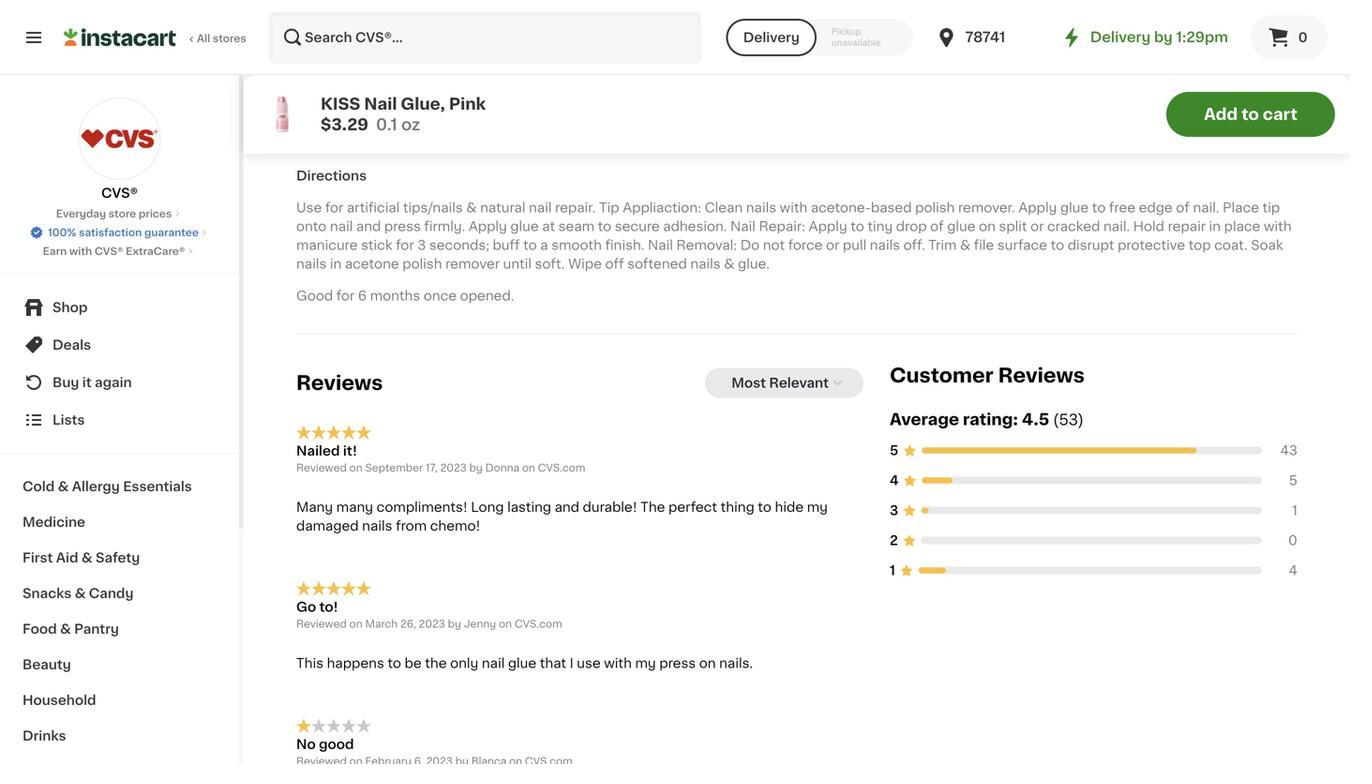 Task type: describe. For each thing, give the bounding box(es) containing it.
first aid & safety link
[[11, 540, 228, 576]]

& inside first aid & safety 'link'
[[81, 551, 92, 564]]

remover
[[445, 258, 500, 271]]

snacks & candy link
[[11, 576, 228, 611]]

manicure
[[296, 239, 358, 252]]

cvs® logo image
[[78, 98, 161, 180]]

until
[[503, 258, 532, 271]]

100%
[[48, 227, 76, 238]]

this
[[296, 657, 324, 670]]

to left be
[[388, 657, 401, 670]]

★★★★★ for go to!
[[296, 581, 371, 596]]

many
[[296, 501, 333, 514]]

to left free
[[1092, 201, 1106, 214]]

shop link
[[11, 289, 228, 326]]

guarantee
[[144, 227, 199, 238]]

6
[[358, 289, 367, 303]]

kiss
[[321, 96, 360, 112]]

store
[[109, 209, 136, 219]]

cvs.com for durable!
[[538, 463, 586, 473]]

on left march
[[349, 619, 363, 629]]

shop
[[53, 301, 88, 314]]

average
[[890, 412, 959, 428]]

no
[[296, 738, 316, 751]]

free
[[1109, 201, 1136, 214]]

nail up at
[[529, 201, 552, 214]]

it
[[82, 376, 92, 389]]

delivery for delivery
[[743, 31, 800, 44]]

1 horizontal spatial press
[[659, 657, 696, 670]]

1 horizontal spatial 4
[[1289, 564, 1298, 577]]

to!
[[319, 601, 338, 614]]

perfect
[[669, 501, 717, 514]]

stores
[[213, 33, 246, 44]]

nails.
[[719, 657, 753, 670]]

average rating: 4.5 (53)
[[890, 412, 1084, 428]]

with right earn
[[69, 246, 92, 256]]

0 horizontal spatial 5
[[890, 444, 899, 457]]

again
[[95, 376, 132, 389]]

0 vertical spatial cvs®
[[101, 187, 138, 200]]

march
[[365, 619, 398, 629]]

2
[[890, 534, 898, 547]]

1 vertical spatial 0
[[1289, 534, 1298, 547]]

drinks
[[23, 729, 66, 743]]

glue.
[[738, 258, 770, 271]]

on right jenny
[[499, 619, 512, 629]]

snacks & candy
[[23, 587, 134, 600]]

file
[[974, 239, 994, 252]]

be
[[405, 657, 422, 670]]

1 vertical spatial cvs®
[[95, 246, 123, 256]]

ingredients
[[296, 106, 374, 119]]

0 vertical spatial salon
[[453, 55, 488, 68]]

with down tip
[[1264, 220, 1292, 233]]

safety
[[96, 551, 140, 564]]

customer
[[890, 366, 994, 386]]

top
[[1189, 239, 1211, 252]]

everyday store prices link
[[56, 206, 183, 221]]

satisfaction
[[79, 227, 142, 238]]

reviewed for go
[[296, 619, 347, 629]]

glue up cracked
[[1060, 201, 1089, 214]]

flex
[[578, 55, 605, 68]]

0 inside button
[[1298, 31, 1308, 44]]

easy
[[730, 55, 762, 68]]

the for be
[[425, 657, 447, 670]]

my for hide
[[807, 501, 828, 514]]

customer reviews
[[890, 366, 1085, 386]]

secure
[[615, 220, 660, 233]]

lasting
[[507, 501, 551, 514]]

1 vertical spatial polish
[[402, 258, 442, 271]]

directions
[[296, 169, 367, 183]]

100% satisfaction guarantee
[[48, 227, 199, 238]]

on down it!
[[349, 463, 363, 473]]

nail inside new pink tint. bring the salon home. 3 sec. flex formula ultra hold. easy squeeze bottle. no. 1 nail glue brand. pink tint. super strong. instant bond. quality products that deliver salon nreults.
[[905, 55, 928, 68]]

1 horizontal spatial apply
[[809, 220, 847, 233]]

service type group
[[726, 19, 913, 56]]

cart
[[1263, 106, 1298, 122]]

0 horizontal spatial nail.
[[1104, 220, 1130, 233]]

household
[[23, 694, 96, 707]]

cold
[[23, 480, 55, 493]]

43
[[1280, 444, 1298, 457]]

thing
[[721, 501, 755, 514]]

17,
[[426, 463, 438, 473]]

0 vertical spatial polish
[[915, 201, 955, 214]]

it!
[[343, 445, 357, 458]]

disrupt
[[1068, 239, 1114, 252]]

acetone-
[[811, 201, 871, 214]]

super
[[1068, 55, 1107, 68]]

jenny
[[464, 619, 496, 629]]

reviewed for nailed
[[296, 463, 347, 473]]

bottle.
[[824, 55, 867, 68]]

to up pull
[[851, 220, 864, 233]]

add
[[1204, 106, 1238, 122]]

pink
[[329, 55, 357, 68]]

formula
[[608, 55, 658, 68]]

nailed it! reviewed on september 17, 2023 by donna on cvs.com
[[296, 445, 586, 473]]

4.5
[[1022, 412, 1049, 428]]

1 horizontal spatial that
[[540, 657, 566, 670]]

that inside new pink tint. bring the salon home. 3 sec. flex formula ultra hold. easy squeeze bottle. no. 1 nail glue brand. pink tint. super strong. instant bond. quality products that deliver salon nreults.
[[359, 74, 386, 87]]

2 vertical spatial 3
[[890, 504, 898, 517]]

tips/nails
[[403, 201, 463, 214]]

nail right only
[[482, 657, 505, 670]]

pink inside kiss nail glue, pink $3.29 0.1 oz
[[449, 96, 486, 112]]

earn with cvs® extracare® link
[[43, 244, 196, 259]]

delivery for delivery by 1:29pm
[[1090, 30, 1151, 44]]

protective
[[1118, 239, 1185, 252]]

Search field
[[270, 13, 700, 62]]

1 vertical spatial of
[[930, 220, 944, 233]]

hide
[[775, 501, 804, 514]]

on right the donna
[[522, 463, 535, 473]]

1 horizontal spatial 5
[[1289, 474, 1298, 487]]

to left a
[[523, 239, 537, 252]]

1 horizontal spatial reviews
[[998, 366, 1085, 386]]

cold & allergy essentials
[[23, 480, 192, 493]]

100% satisfaction guarantee button
[[29, 221, 210, 240]]

3 inside new pink tint. bring the salon home. 3 sec. flex formula ultra hold. easy squeeze bottle. no. 1 nail glue brand. pink tint. super strong. instant bond. quality products that deliver salon nreults.
[[535, 55, 544, 68]]

softened
[[627, 258, 687, 271]]

glue up trim
[[947, 220, 976, 233]]

& left natural
[[466, 201, 477, 214]]

most relevant button
[[705, 368, 864, 398]]

for for 6
[[336, 289, 355, 303]]

to inside add to cart button
[[1242, 106, 1259, 122]]

glue inside new pink tint. bring the salon home. 3 sec. flex formula ultra hold. easy squeeze bottle. no. 1 nail glue brand. pink tint. super strong. instant bond. quality products that deliver salon nreults.
[[931, 55, 959, 68]]

soak
[[1251, 239, 1283, 252]]

1 horizontal spatial of
[[1176, 201, 1190, 214]]

long
[[471, 501, 504, 514]]

food & pantry link
[[11, 611, 228, 647]]

nailed
[[296, 445, 340, 458]]

place
[[1224, 220, 1261, 233]]

removal:
[[676, 239, 737, 252]]

nails down manicure
[[296, 258, 327, 271]]



Task type: locate. For each thing, give the bounding box(es) containing it.
food & pantry
[[23, 623, 119, 636]]

pink
[[1008, 55, 1036, 68], [449, 96, 486, 112]]

0 vertical spatial nail
[[364, 96, 397, 112]]

reviewed down the to!
[[296, 619, 347, 629]]

for left 6
[[336, 289, 355, 303]]

3 up 2
[[890, 504, 898, 517]]

2 horizontal spatial 1
[[1292, 504, 1298, 517]]

0 horizontal spatial in
[[330, 258, 342, 271]]

2 vertical spatial for
[[336, 289, 355, 303]]

1 horizontal spatial or
[[1031, 220, 1044, 233]]

0 vertical spatial 1
[[896, 55, 901, 68]]

this happens to be the only nail glue that i use with my press on nails.
[[296, 657, 753, 670]]

2 reviewed from the top
[[296, 619, 347, 629]]

0 vertical spatial 4
[[890, 474, 899, 487]]

by left the donna
[[469, 463, 483, 473]]

cvs.com up many many compliments! long lasting and durable! the perfect thing to hide my damaged nails from chemo!
[[538, 463, 586, 473]]

1 horizontal spatial and
[[555, 501, 579, 514]]

tint. right the pink
[[360, 55, 386, 68]]

2 horizontal spatial nail
[[730, 220, 756, 233]]

1 vertical spatial and
[[555, 501, 579, 514]]

or left pull
[[826, 239, 840, 252]]

relevant
[[769, 377, 829, 390]]

delivery by 1:29pm link
[[1060, 26, 1228, 49]]

0 horizontal spatial 3
[[417, 239, 426, 252]]

1 vertical spatial 5
[[1289, 474, 1298, 487]]

september
[[365, 463, 423, 473]]

nail. down free
[[1104, 220, 1130, 233]]

to left hide
[[758, 501, 772, 514]]

1 vertical spatial salon
[[437, 74, 472, 87]]

repair.
[[555, 201, 596, 214]]

1 vertical spatial pink
[[449, 96, 486, 112]]

reviews up it!
[[296, 373, 383, 393]]

0 horizontal spatial that
[[359, 74, 386, 87]]

2023 for long
[[440, 463, 467, 473]]

0 horizontal spatial delivery
[[743, 31, 800, 44]]

many
[[336, 501, 373, 514]]

my right use
[[635, 657, 656, 670]]

by
[[1154, 30, 1173, 44], [469, 463, 483, 473], [448, 619, 461, 629]]

cvs.com inside the nailed it! reviewed on september 17, 2023 by donna on cvs.com
[[538, 463, 586, 473]]

5 down average
[[890, 444, 899, 457]]

delivery up squeeze
[[743, 31, 800, 44]]

reviews up 4.5
[[998, 366, 1085, 386]]

drop
[[896, 220, 927, 233]]

0 vertical spatial and
[[356, 220, 381, 233]]

pink right brand.
[[1008, 55, 1036, 68]]

ultra
[[662, 55, 691, 68]]

0 vertical spatial cvs.com
[[538, 463, 586, 473]]

reviewed down nailed
[[296, 463, 347, 473]]

remover.
[[958, 201, 1015, 214]]

1 vertical spatial the
[[425, 657, 447, 670]]

on left the nails. at the bottom right of page
[[699, 657, 716, 670]]

pantry
[[74, 623, 119, 636]]

1 horizontal spatial 1
[[896, 55, 901, 68]]

nail up 0.1
[[364, 96, 397, 112]]

0 vertical spatial for
[[325, 201, 343, 214]]

buff
[[493, 239, 520, 252]]

and inside the use for artificial tips/nails & natural nail repair. tip appliaction: clean nails with acetone-based polish remover. apply glue to free edge of nail. place tip onto nail and press firmly. apply glue at seam to secure adhesion. nail repair: apply to tiny drop of glue on split or cracked nail. hold repair in place with manicure stick for 3 seconds; buff to a smooth finish. nail removal: do not force or pull nails off. trim & file surface to disrupt protective top coat. soak nails in acetone polish remover until soft. wipe off softened nails & glue.
[[356, 220, 381, 233]]

cvs.com inside go to! reviewed on march 26, 2023 by jenny on cvs.com
[[515, 619, 562, 629]]

0 vertical spatial 0
[[1298, 31, 1308, 44]]

cvs® down satisfaction on the top of the page
[[95, 246, 123, 256]]

2023 inside the nailed it! reviewed on september 17, 2023 by donna on cvs.com
[[440, 463, 467, 473]]

to down cracked
[[1051, 239, 1064, 252]]

on down remover. at right top
[[979, 220, 996, 233]]

polish up good for 6 months once opened.
[[402, 258, 442, 271]]

of up trim
[[930, 220, 944, 233]]

to down tip
[[598, 220, 612, 233]]

0 vertical spatial 5
[[890, 444, 899, 457]]

products
[[296, 74, 356, 87]]

snacks
[[23, 587, 72, 600]]

4
[[890, 474, 899, 487], [1289, 564, 1298, 577]]

delivery inside button
[[743, 31, 800, 44]]

2023 right 17,
[[440, 463, 467, 473]]

reviewed inside the nailed it! reviewed on september 17, 2023 by donna on cvs.com
[[296, 463, 347, 473]]

1 vertical spatial cvs.com
[[515, 619, 562, 629]]

1 vertical spatial by
[[469, 463, 483, 473]]

seam
[[559, 220, 595, 233]]

pink inside new pink tint. bring the salon home. 3 sec. flex formula ultra hold. easy squeeze bottle. no. 1 nail glue brand. pink tint. super strong. instant bond. quality products that deliver salon nreults.
[[1008, 55, 1036, 68]]

first
[[23, 551, 53, 564]]

0 vertical spatial in
[[1209, 220, 1221, 233]]

2 vertical spatial 1
[[890, 564, 895, 577]]

by for many many compliments! long lasting and durable! the perfect thing to hide my damaged nails from chemo!
[[469, 463, 483, 473]]

damaged
[[296, 520, 359, 533]]

1 vertical spatial 1
[[1292, 504, 1298, 517]]

press up stick
[[384, 220, 421, 233]]

for
[[325, 201, 343, 214], [396, 239, 414, 252], [336, 289, 355, 303]]

0 horizontal spatial by
[[448, 619, 461, 629]]

cvs.com for nail
[[515, 619, 562, 629]]

0 horizontal spatial 4
[[890, 474, 899, 487]]

0 horizontal spatial or
[[826, 239, 840, 252]]

0 horizontal spatial apply
[[469, 220, 507, 233]]

beauty link
[[11, 647, 228, 683]]

tint. left super on the right top of the page
[[1039, 55, 1065, 68]]

2 tint. from the left
[[1039, 55, 1065, 68]]

1 horizontal spatial delivery
[[1090, 30, 1151, 44]]

surface
[[998, 239, 1047, 252]]

1 vertical spatial that
[[540, 657, 566, 670]]

0
[[1298, 31, 1308, 44], [1289, 534, 1298, 547]]

place
[[1223, 201, 1259, 214]]

1
[[896, 55, 901, 68], [1292, 504, 1298, 517], [890, 564, 895, 577]]

most relevant
[[732, 377, 829, 390]]

press left the nails. at the bottom right of page
[[659, 657, 696, 670]]

2 horizontal spatial apply
[[1019, 201, 1057, 214]]

in down manicure
[[330, 258, 342, 271]]

0 horizontal spatial 1
[[890, 564, 895, 577]]

good
[[319, 738, 354, 751]]

to
[[1242, 106, 1259, 122], [1092, 201, 1106, 214], [598, 220, 612, 233], [851, 220, 864, 233], [523, 239, 537, 252], [1051, 239, 1064, 252], [758, 501, 772, 514], [388, 657, 401, 670]]

3 left the sec. on the top of page
[[535, 55, 544, 68]]

for right stick
[[396, 239, 414, 252]]

delivery by 1:29pm
[[1090, 30, 1228, 44]]

that left i
[[540, 657, 566, 670]]

medicine
[[23, 516, 85, 529]]

1 vertical spatial 4
[[1289, 564, 1298, 577]]

& inside snacks & candy link
[[75, 587, 86, 600]]

2023 inside go to! reviewed on march 26, 2023 by jenny on cvs.com
[[419, 619, 445, 629]]

strong.
[[1110, 55, 1156, 68]]

salon up "glue,"
[[437, 74, 472, 87]]

nail. up repair
[[1193, 201, 1219, 214]]

nails down tiny
[[870, 239, 900, 252]]

or up surface at the right of page
[[1031, 220, 1044, 233]]

0 horizontal spatial press
[[384, 220, 421, 233]]

cvs® up everyday store prices link
[[101, 187, 138, 200]]

1 horizontal spatial by
[[469, 463, 483, 473]]

on inside the use for artificial tips/nails & natural nail repair. tip appliaction: clean nails with acetone-based polish remover. apply glue to free edge of nail. place tip onto nail and press firmly. apply glue at seam to secure adhesion. nail repair: apply to tiny drop of glue on split or cracked nail. hold repair in place with manicure stick for 3 seconds; buff to a smooth finish. nail removal: do not force or pull nails off. trim & file surface to disrupt protective top coat. soak nails in acetone polish remover until soft. wipe off softened nails & glue.
[[979, 220, 996, 233]]

0 vertical spatial press
[[384, 220, 421, 233]]

1 vertical spatial in
[[330, 258, 342, 271]]

1 vertical spatial 2023
[[419, 619, 445, 629]]

delivery up strong.
[[1090, 30, 1151, 44]]

at
[[542, 220, 555, 233]]

0 horizontal spatial reviews
[[296, 373, 383, 393]]

0 horizontal spatial my
[[635, 657, 656, 670]]

for right use at the left top of the page
[[325, 201, 343, 214]]

nail up 'do'
[[730, 220, 756, 233]]

my
[[807, 501, 828, 514], [635, 657, 656, 670]]

1 horizontal spatial nail
[[648, 239, 673, 252]]

cracked
[[1047, 220, 1100, 233]]

0 horizontal spatial nail
[[364, 96, 397, 112]]

many many compliments! long lasting and durable! the perfect thing to hide my damaged nails from chemo!
[[296, 501, 828, 533]]

allergy
[[72, 480, 120, 493]]

i
[[570, 657, 574, 670]]

smooth
[[551, 239, 602, 252]]

everyday
[[56, 209, 106, 219]]

& left file
[[960, 239, 971, 252]]

nails
[[746, 201, 776, 214], [870, 239, 900, 252], [296, 258, 327, 271], [690, 258, 721, 271], [362, 520, 392, 533]]

1 horizontal spatial tint.
[[1039, 55, 1065, 68]]

by inside "link"
[[1154, 30, 1173, 44]]

candy
[[89, 587, 134, 600]]

1 tint. from the left
[[360, 55, 386, 68]]

1 vertical spatial nail.
[[1104, 220, 1130, 233]]

None search field
[[268, 11, 702, 64]]

in up top at the right of the page
[[1209, 220, 1221, 233]]

0 vertical spatial of
[[1176, 201, 1190, 214]]

1 right the "no."
[[896, 55, 901, 68]]

& right food
[[60, 623, 71, 636]]

& right aid
[[81, 551, 92, 564]]

aid
[[56, 551, 78, 564]]

★★★★★ for nailed it!
[[296, 425, 371, 440]]

& left "glue."
[[724, 258, 735, 271]]

2023 for be
[[419, 619, 445, 629]]

that left the deliver
[[359, 74, 386, 87]]

1 vertical spatial press
[[659, 657, 696, 670]]

new
[[296, 55, 326, 68]]

1 reviewed from the top
[[296, 463, 347, 473]]

wipe
[[568, 258, 602, 271]]

3 inside the use for artificial tips/nails & natural nail repair. tip appliaction: clean nails with acetone-based polish remover. apply glue to free edge of nail. place tip onto nail and press firmly. apply glue at seam to secure adhesion. nail repair: apply to tiny drop of glue on split or cracked nail. hold repair in place with manicure stick for 3 seconds; buff to a smooth finish. nail removal: do not force or pull nails off. trim & file surface to disrupt protective top coat. soak nails in acetone polish remover until soft. wipe off softened nails & glue.
[[417, 239, 426, 252]]

glue left brand.
[[931, 55, 959, 68]]

& inside food & pantry link
[[60, 623, 71, 636]]

with up repair:
[[780, 201, 808, 214]]

nails down many on the left bottom of page
[[362, 520, 392, 533]]

with
[[780, 201, 808, 214], [1264, 220, 1292, 233], [69, 246, 92, 256], [604, 657, 632, 670]]

by for this happens to be the only nail glue that i use with my press on nails.
[[448, 619, 461, 629]]

0 horizontal spatial pink
[[449, 96, 486, 112]]

deals
[[53, 338, 91, 352]]

0 vertical spatial nail.
[[1193, 201, 1219, 214]]

durable!
[[583, 501, 637, 514]]

by left jenny
[[448, 619, 461, 629]]

5
[[890, 444, 899, 457], [1289, 474, 1298, 487]]

1 down 2
[[890, 564, 895, 577]]

0 button
[[1251, 15, 1328, 60]]

1 vertical spatial nail
[[730, 220, 756, 233]]

food
[[23, 623, 57, 636]]

2 horizontal spatial by
[[1154, 30, 1173, 44]]

a
[[540, 239, 548, 252]]

nail up softened
[[648, 239, 673, 252]]

stick
[[361, 239, 393, 252]]

the right be
[[425, 657, 447, 670]]

polish up drop
[[915, 201, 955, 214]]

apply down 'acetone-'
[[809, 220, 847, 233]]

reviewed inside go to! reviewed on march 26, 2023 by jenny on cvs.com
[[296, 619, 347, 629]]

not
[[763, 239, 785, 252]]

0 vertical spatial reviewed
[[296, 463, 347, 473]]

1 down 43
[[1292, 504, 1298, 517]]

1 horizontal spatial 3
[[535, 55, 544, 68]]

1 horizontal spatial polish
[[915, 201, 955, 214]]

1 horizontal spatial in
[[1209, 220, 1221, 233]]

1 inside new pink tint. bring the salon home. 3 sec. flex formula ultra hold. easy squeeze bottle. no. 1 nail glue brand. pink tint. super strong. instant bond. quality products that deliver salon nreults.
[[896, 55, 901, 68]]

buy
[[53, 376, 79, 389]]

nails down removal:
[[690, 258, 721, 271]]

1 vertical spatial for
[[396, 239, 414, 252]]

drinks link
[[11, 718, 228, 754]]

and inside many many compliments! long lasting and durable! the perfect thing to hide my damaged nails from chemo!
[[555, 501, 579, 514]]

3
[[535, 55, 544, 68], [417, 239, 426, 252], [890, 504, 898, 517]]

deals link
[[11, 326, 228, 364]]

pull
[[843, 239, 867, 252]]

lists link
[[11, 401, 228, 439]]

press
[[384, 220, 421, 233], [659, 657, 696, 670]]

use for artificial tips/nails & natural nail repair. tip appliaction: clean nails with acetone-based polish remover. apply glue to free edge of nail. place tip onto nail and press firmly. apply glue at seam to secure adhesion. nail repair: apply to tiny drop of glue on split or cracked nail. hold repair in place with manicure stick for 3 seconds; buff to a smooth finish. nail removal: do not force or pull nails off. trim & file surface to disrupt protective top coat. soak nails in acetone polish remover until soft. wipe off softened nails & glue.
[[296, 201, 1292, 271]]

1 vertical spatial or
[[826, 239, 840, 252]]

2 vertical spatial by
[[448, 619, 461, 629]]

& right cold
[[58, 480, 69, 493]]

delivery inside "link"
[[1090, 30, 1151, 44]]

apply up split
[[1019, 201, 1057, 214]]

squeeze
[[765, 55, 821, 68]]

2 horizontal spatial 3
[[890, 504, 898, 517]]

0 horizontal spatial and
[[356, 220, 381, 233]]

only
[[450, 657, 478, 670]]

pink down nreults.
[[449, 96, 486, 112]]

0 vertical spatial or
[[1031, 220, 1044, 233]]

nail up manicure
[[330, 220, 353, 233]]

everyday store prices
[[56, 209, 172, 219]]

glue left at
[[510, 220, 539, 233]]

to inside many many compliments! long lasting and durable! the perfect thing to hide my damaged nails from chemo!
[[758, 501, 772, 514]]

cold & allergy essentials link
[[11, 469, 228, 504]]

and right lasting
[[555, 501, 579, 514]]

to right "add"
[[1242, 106, 1259, 122]]

0 vertical spatial pink
[[1008, 55, 1036, 68]]

salon up nreults.
[[453, 55, 488, 68]]

0 vertical spatial my
[[807, 501, 828, 514]]

go
[[296, 601, 316, 614]]

for for artificial
[[325, 201, 343, 214]]

from
[[396, 520, 427, 533]]

0 vertical spatial by
[[1154, 30, 1173, 44]]

26,
[[400, 619, 416, 629]]

nails up repair:
[[746, 201, 776, 214]]

& left candy
[[75, 587, 86, 600]]

by up instant
[[1154, 30, 1173, 44]]

hold
[[1133, 220, 1165, 233]]

& inside cold & allergy essentials "link"
[[58, 480, 69, 493]]

instacart logo image
[[64, 26, 176, 49]]

0 vertical spatial 3
[[535, 55, 544, 68]]

by inside the nailed it! reviewed on september 17, 2023 by donna on cvs.com
[[469, 463, 483, 473]]

seconds;
[[429, 239, 489, 252]]

and down artificial
[[356, 220, 381, 233]]

1 horizontal spatial my
[[807, 501, 828, 514]]

of up repair
[[1176, 201, 1190, 214]]

0 vertical spatial that
[[359, 74, 386, 87]]

1 horizontal spatial nail.
[[1193, 201, 1219, 214]]

0 horizontal spatial of
[[930, 220, 944, 233]]

my for with
[[635, 657, 656, 670]]

0 horizontal spatial tint.
[[360, 55, 386, 68]]

split
[[999, 220, 1027, 233]]

nails inside many many compliments! long lasting and durable! the perfect thing to hide my damaged nails from chemo!
[[362, 520, 392, 533]]

cvs.com up this happens to be the only nail glue that i use with my press on nails.
[[515, 619, 562, 629]]

5 down 43
[[1289, 474, 1298, 487]]

go to! reviewed on march 26, 2023 by jenny on cvs.com
[[296, 601, 562, 629]]

off
[[605, 258, 624, 271]]

clean
[[705, 201, 743, 214]]

chemo!
[[430, 520, 480, 533]]

oz
[[401, 117, 420, 133]]

adhesion.
[[663, 220, 727, 233]]

nail right the "no."
[[905, 55, 928, 68]]

add to cart button
[[1166, 92, 1335, 137]]

the inside new pink tint. bring the salon home. 3 sec. flex formula ultra hold. easy squeeze bottle. no. 1 nail glue brand. pink tint. super strong. instant bond. quality products that deliver salon nreults.
[[427, 55, 449, 68]]

the for bring
[[427, 55, 449, 68]]

with right use
[[604, 657, 632, 670]]

0 horizontal spatial polish
[[402, 258, 442, 271]]

1 vertical spatial 3
[[417, 239, 426, 252]]

0 vertical spatial the
[[427, 55, 449, 68]]

0 vertical spatial 2023
[[440, 463, 467, 473]]

glue left i
[[508, 657, 537, 670]]

2 vertical spatial nail
[[648, 239, 673, 252]]

★★★★★ for no good
[[296, 719, 371, 734]]

3 down 'firmly.'
[[417, 239, 426, 252]]

my inside many many compliments! long lasting and durable! the perfect thing to hide my damaged nails from chemo!
[[807, 501, 828, 514]]

my right hide
[[807, 501, 828, 514]]

repair:
[[759, 220, 806, 233]]

1 vertical spatial my
[[635, 657, 656, 670]]

the right bring
[[427, 55, 449, 68]]

based
[[871, 201, 912, 214]]

1:29pm
[[1176, 30, 1228, 44]]

1 vertical spatial reviewed
[[296, 619, 347, 629]]

by inside go to! reviewed on march 26, 2023 by jenny on cvs.com
[[448, 619, 461, 629]]

nail inside kiss nail glue, pink $3.29 0.1 oz
[[364, 96, 397, 112]]

2023 right "26,"
[[419, 619, 445, 629]]

apply down natural
[[469, 220, 507, 233]]

press inside the use for artificial tips/nails & natural nail repair. tip appliaction: clean nails with acetone-based polish remover. apply glue to free edge of nail. place tip onto nail and press firmly. apply glue at seam to secure adhesion. nail repair: apply to tiny drop of glue on split or cracked nail. hold repair in place with manicure stick for 3 seconds; buff to a smooth finish. nail removal: do not force or pull nails off. trim & file surface to disrupt protective top coat. soak nails in acetone polish remover until soft. wipe off softened nails & glue.
[[384, 220, 421, 233]]

1 horizontal spatial pink
[[1008, 55, 1036, 68]]

finish.
[[605, 239, 645, 252]]



Task type: vqa. For each thing, say whether or not it's contained in the screenshot.
top salon
yes



